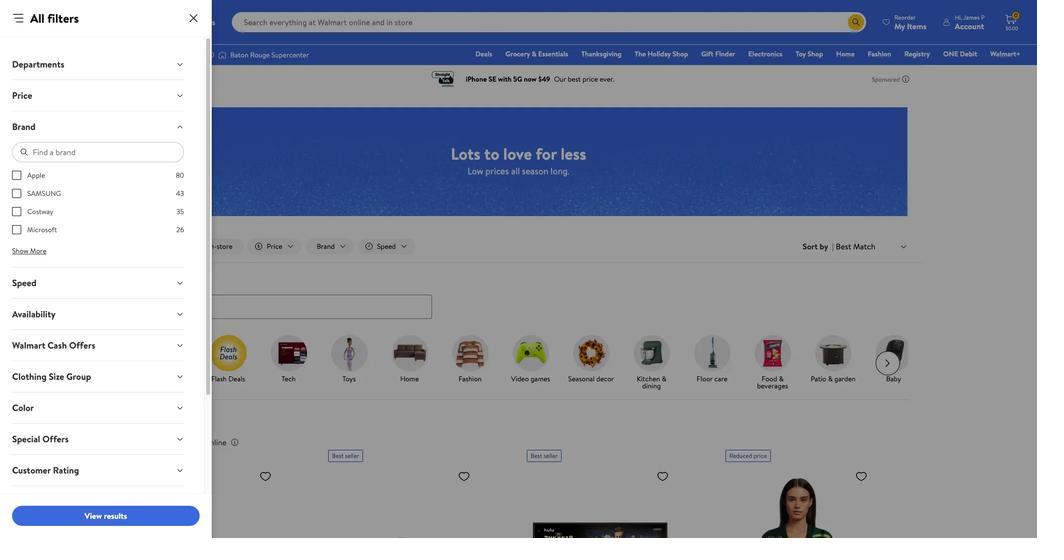 Task type: describe. For each thing, give the bounding box(es) containing it.
care
[[715, 374, 728, 384]]

grocery & essentials link
[[501, 48, 573, 60]]

best seller for vizio 50" class v-series 4k uhd led smart tv v505-j09 image
[[531, 452, 558, 460]]

toys link
[[323, 335, 376, 385]]

season
[[522, 165, 549, 177]]

store
[[217, 242, 233, 252]]

show more
[[12, 246, 46, 256]]

the holiday shop
[[635, 49, 689, 59]]

vizio 50" class v-series 4k uhd led smart tv v505-j09 image
[[527, 466, 673, 539]]

0 horizontal spatial home link
[[384, 335, 436, 385]]

size
[[49, 371, 64, 383]]

the holiday shop link
[[631, 48, 693, 60]]

toy
[[796, 49, 806, 59]]

deals left grocery
[[476, 49, 493, 59]]

deals right flash
[[229, 374, 245, 384]]

filters
[[47, 10, 79, 27]]

reduced price
[[730, 452, 767, 460]]

in-
[[208, 242, 217, 252]]

toys
[[343, 374, 356, 384]]

1 vertical spatial fashion
[[459, 374, 482, 384]]

1 horizontal spatial home
[[837, 49, 855, 59]]

black for black friday deal
[[133, 452, 148, 460]]

long.
[[551, 165, 570, 177]]

deal
[[167, 452, 178, 460]]

walmart
[[12, 340, 45, 352]]

flash
[[211, 374, 227, 384]]

thanksgiving
[[582, 49, 622, 59]]

black friday deals image
[[150, 335, 186, 372]]

less
[[561, 143, 587, 165]]

kitchen & dining
[[637, 374, 667, 391]]

sort
[[803, 241, 818, 252]]

close panel image
[[188, 12, 200, 24]]

& for essentials
[[532, 49, 537, 59]]

costway
[[27, 207, 53, 217]]

legal information image
[[231, 439, 239, 447]]

customer rating
[[12, 465, 79, 477]]

price
[[754, 452, 767, 460]]

registry link
[[900, 48, 935, 60]]

departments
[[12, 58, 64, 71]]

electronics link
[[744, 48, 788, 60]]

food & beverages image
[[755, 335, 791, 372]]

black friday deals preview
[[146, 374, 189, 391]]

friday for deals
[[167, 374, 186, 384]]

garden
[[835, 374, 856, 384]]

fashion image
[[452, 335, 489, 372]]

80
[[176, 171, 184, 181]]

brand group
[[12, 171, 184, 243]]

$0.00
[[1006, 25, 1019, 32]]

kitchen and dining image
[[634, 335, 670, 372]]

2 shop from the left
[[808, 49, 824, 59]]

to
[[485, 143, 500, 165]]

samsung
[[27, 189, 61, 199]]

black friday deal
[[133, 452, 178, 460]]

baby image
[[876, 335, 912, 372]]

playstation 5 disc console - marvel's spider-man 2 bundle image
[[129, 466, 276, 539]]

dining
[[643, 381, 661, 391]]

seller for saluspa 77" x 26" hollywood 240 gal. inflatable hot tub with led lights, 104f max temperature "image"
[[345, 452, 359, 460]]

& for garden
[[829, 374, 833, 384]]

walmart+ link
[[987, 48, 1026, 60]]

walmart cash offers
[[12, 340, 95, 352]]

seller for vizio 50" class v-series 4k uhd led smart tv v505-j09 image
[[544, 452, 558, 460]]

sponsored
[[873, 75, 900, 84]]

Search search field
[[232, 12, 867, 32]]

clothing size group
[[12, 371, 91, 383]]

group
[[66, 371, 91, 383]]

food & beverages link
[[747, 335, 799, 392]]

one
[[944, 49, 959, 59]]

floorcare image
[[694, 335, 731, 372]]

deals up when
[[127, 416, 152, 430]]

clothing size group button
[[4, 362, 192, 393]]

walmart cash offers button
[[4, 330, 192, 361]]

tech
[[282, 374, 296, 384]]

retailer button
[[4, 487, 192, 518]]

online
[[206, 437, 227, 448]]

one debit
[[944, 49, 978, 59]]

registry
[[905, 49, 931, 59]]

apple
[[27, 171, 45, 181]]

99 jane street women's v-neck cardigan sweater with long sleeves, midweight, sizes s-xxxl image
[[726, 466, 872, 539]]

purchased
[[168, 437, 204, 448]]

all filters dialog
[[0, 0, 212, 539]]

add to favorites list, vizio 50" class v-series 4k uhd led smart tv v505-j09 image
[[657, 471, 669, 483]]

best for vizio 50" class v-series 4k uhd led smart tv v505-j09 image
[[531, 452, 543, 460]]

1 horizontal spatial home link
[[832, 48, 860, 60]]

gift finder link
[[697, 48, 740, 60]]

view
[[85, 511, 102, 522]]

brand
[[12, 121, 36, 133]]

video games image
[[513, 335, 549, 372]]

deals inside black friday deals preview
[[146, 381, 163, 391]]

black friday deals preview link
[[142, 335, 194, 392]]

add to favorites list, playstation 5 disc console - marvel's spider-man 2 bundle image
[[260, 471, 272, 483]]

color
[[12, 402, 34, 415]]

patio & garden image
[[816, 335, 852, 372]]

retailer
[[12, 496, 43, 509]]

for
[[536, 143, 557, 165]]

view results
[[85, 511, 127, 522]]

rating
[[53, 465, 79, 477]]

prices
[[486, 165, 509, 177]]

special offers
[[12, 433, 69, 446]]

patio
[[811, 374, 827, 384]]

low
[[468, 165, 484, 177]]

availability
[[12, 308, 56, 321]]

by
[[820, 241, 829, 252]]

brand button
[[4, 112, 192, 142]]

floor
[[697, 374, 713, 384]]

flash deals image
[[210, 335, 246, 372]]



Task type: locate. For each thing, give the bounding box(es) containing it.
walmart image
[[16, 14, 82, 30]]

show more button
[[4, 243, 55, 259]]

0 $0.00
[[1006, 11, 1019, 32]]

1 best seller from the left
[[332, 452, 359, 460]]

0 horizontal spatial price
[[12, 89, 32, 102]]

holiday
[[648, 49, 671, 59]]

add to favorites list, 99 jane street women's v-neck cardigan sweater with long sleeves, midweight, sizes s-xxxl image
[[856, 471, 868, 483]]

one debit link
[[939, 48, 983, 60]]

price button
[[4, 80, 192, 111]]

best for saluspa 77" x 26" hollywood 240 gal. inflatable hot tub with led lights, 104f max temperature "image"
[[332, 452, 344, 460]]

microsoft
[[27, 225, 57, 235]]

fashion up sponsored
[[868, 49, 892, 59]]

1 vertical spatial black
[[133, 452, 148, 460]]

floor care link
[[686, 335, 739, 385]]

black for black friday deals preview
[[149, 374, 166, 384]]

sort and filter section element
[[115, 231, 923, 263]]

offers inside walmart cash offers dropdown button
[[69, 340, 95, 352]]

shop right holiday
[[673, 49, 689, 59]]

1 horizontal spatial best
[[531, 452, 543, 460]]

friday for deal
[[149, 452, 165, 460]]

home link
[[832, 48, 860, 60], [384, 335, 436, 385]]

1 vertical spatial price
[[127, 437, 145, 448]]

& inside food & beverages
[[779, 374, 784, 384]]

black
[[149, 374, 166, 384], [133, 452, 148, 460]]

0 vertical spatial offers
[[69, 340, 95, 352]]

decor
[[597, 374, 615, 384]]

video games link
[[505, 335, 557, 385]]

price left when
[[127, 437, 145, 448]]

0 vertical spatial home link
[[832, 48, 860, 60]]

1 vertical spatial home link
[[384, 335, 436, 385]]

black down black friday deals image
[[149, 374, 166, 384]]

seasonal decor image
[[573, 335, 610, 372]]

0 vertical spatial black
[[149, 374, 166, 384]]

1 vertical spatial friday
[[149, 452, 165, 460]]

0 vertical spatial friday
[[167, 374, 186, 384]]

speed
[[12, 277, 37, 290]]

kitchen
[[637, 374, 661, 384]]

Search in deals search field
[[127, 295, 432, 319]]

Walmart Site-Wide search field
[[232, 12, 867, 32]]

1 horizontal spatial shop
[[808, 49, 824, 59]]

finder
[[716, 49, 736, 59]]

home
[[837, 49, 855, 59], [401, 374, 419, 384]]

1 best from the left
[[332, 452, 344, 460]]

0 vertical spatial fashion
[[868, 49, 892, 59]]

color button
[[4, 393, 192, 424]]

None checkbox
[[12, 171, 21, 180], [12, 207, 21, 216], [12, 226, 21, 235], [12, 171, 21, 180], [12, 207, 21, 216], [12, 226, 21, 235]]

& right grocery
[[532, 49, 537, 59]]

0 horizontal spatial shop
[[673, 49, 689, 59]]

in-store
[[208, 242, 233, 252]]

Find a brand search field
[[12, 142, 184, 162]]

35
[[177, 207, 184, 217]]

toys image
[[331, 335, 368, 372]]

black down when
[[133, 452, 148, 460]]

beverages
[[758, 381, 789, 391]]

0 vertical spatial price
[[12, 89, 32, 102]]

price for price when purchased online
[[127, 437, 145, 448]]

& right food
[[779, 374, 784, 384]]

lots
[[451, 143, 481, 165]]

patio & garden link
[[808, 335, 860, 385]]

1 vertical spatial home
[[401, 374, 419, 384]]

1 shop from the left
[[673, 49, 689, 59]]

(1000+)
[[154, 418, 181, 429]]

0
[[1015, 11, 1018, 20]]

baby link
[[868, 335, 921, 385]]

fashion down fashion image
[[459, 374, 482, 384]]

26
[[176, 225, 184, 235]]

games
[[531, 374, 551, 384]]

floor care
[[697, 374, 728, 384]]

lots to love for less. low prices all season long. image
[[129, 107, 908, 217]]

friday down when
[[149, 452, 165, 460]]

the
[[635, 49, 646, 59]]

1 horizontal spatial black
[[149, 374, 166, 384]]

show
[[12, 246, 29, 256]]

best seller for saluspa 77" x 26" hollywood 240 gal. inflatable hot tub with led lights, 104f max temperature "image"
[[332, 452, 359, 460]]

none checkbox inside brand group
[[12, 189, 21, 198]]

0 horizontal spatial seller
[[345, 452, 359, 460]]

add to favorites list, saluspa 77" x 26" hollywood 240 gal. inflatable hot tub with led lights, 104f max temperature image
[[458, 471, 470, 483]]

1 vertical spatial offers
[[42, 433, 69, 446]]

home down home image on the left bottom
[[401, 374, 419, 384]]

best
[[332, 452, 344, 460], [531, 452, 543, 460]]

& for dining
[[662, 374, 667, 384]]

friday inside black friday deals preview
[[167, 374, 186, 384]]

1 horizontal spatial fashion
[[868, 49, 892, 59]]

1 horizontal spatial seller
[[544, 452, 558, 460]]

0 vertical spatial fashion link
[[864, 48, 896, 60]]

2 best seller from the left
[[531, 452, 558, 460]]

gift
[[702, 49, 714, 59]]

view results button
[[12, 507, 200, 527]]

2 seller from the left
[[544, 452, 558, 460]]

None checkbox
[[12, 189, 21, 198]]

home right toy shop link
[[837, 49, 855, 59]]

None search field
[[115, 276, 923, 319]]

departments button
[[4, 49, 192, 80]]

price
[[12, 89, 32, 102], [127, 437, 145, 448]]

1 horizontal spatial fashion link
[[864, 48, 896, 60]]

offers right special
[[42, 433, 69, 446]]

electronics
[[749, 49, 783, 59]]

thanksgiving link
[[577, 48, 627, 60]]

shop right toy
[[808, 49, 824, 59]]

price for price
[[12, 89, 32, 102]]

& right dining
[[662, 374, 667, 384]]

food & beverages
[[758, 374, 789, 391]]

flash deals
[[211, 374, 245, 384]]

price inside dropdown button
[[12, 89, 32, 102]]

home image
[[392, 335, 428, 372]]

sort by |
[[803, 241, 834, 252]]

friday down black friday deals image
[[167, 374, 186, 384]]

tech link
[[263, 335, 315, 385]]

essentials
[[539, 49, 569, 59]]

clothing
[[12, 371, 47, 383]]

price up brand
[[12, 89, 32, 102]]

2 best from the left
[[531, 452, 543, 460]]

1 vertical spatial fashion link
[[444, 335, 497, 385]]

all
[[512, 165, 520, 177]]

1 seller from the left
[[345, 452, 359, 460]]

offers right cash
[[69, 340, 95, 352]]

& right "patio"
[[829, 374, 833, 384]]

0 horizontal spatial fashion link
[[444, 335, 497, 385]]

0 horizontal spatial fashion
[[459, 374, 482, 384]]

1 horizontal spatial friday
[[167, 374, 186, 384]]

flash deals link
[[202, 335, 255, 385]]

video
[[511, 374, 529, 384]]

toy shop
[[796, 49, 824, 59]]

deals link
[[471, 48, 497, 60]]

next slide for chipmodulewithimages list image
[[876, 351, 900, 376]]

seller
[[345, 452, 359, 460], [544, 452, 558, 460]]

0 horizontal spatial best seller
[[332, 452, 359, 460]]

all filters
[[30, 10, 79, 27]]

customer rating button
[[4, 456, 192, 486]]

deals left preview
[[146, 381, 163, 391]]

black inside black friday deals preview
[[149, 374, 166, 384]]

grocery
[[506, 49, 530, 59]]

& inside kitchen & dining
[[662, 374, 667, 384]]

speed button
[[4, 268, 192, 299]]

preview
[[165, 381, 189, 391]]

0 horizontal spatial home
[[401, 374, 419, 384]]

price when purchased online
[[127, 437, 227, 448]]

seasonal
[[569, 374, 595, 384]]

tech image
[[271, 335, 307, 372]]

0 vertical spatial home
[[837, 49, 855, 59]]

toy shop link
[[792, 48, 828, 60]]

friday
[[167, 374, 186, 384], [149, 452, 165, 460]]

0 horizontal spatial best
[[332, 452, 344, 460]]

patio & garden
[[811, 374, 856, 384]]

1 horizontal spatial best seller
[[531, 452, 558, 460]]

special
[[12, 433, 40, 446]]

saluspa 77" x 26" hollywood 240 gal. inflatable hot tub with led lights, 104f max temperature image
[[328, 466, 475, 539]]

kitchen & dining link
[[626, 335, 678, 392]]

customer
[[12, 465, 51, 477]]

0 horizontal spatial friday
[[149, 452, 165, 460]]

0 horizontal spatial black
[[133, 452, 148, 460]]

food
[[762, 374, 778, 384]]

&
[[532, 49, 537, 59], [662, 374, 667, 384], [779, 374, 784, 384], [829, 374, 833, 384]]

results
[[104, 511, 127, 522]]

seasonal decor
[[569, 374, 615, 384]]

cash
[[48, 340, 67, 352]]

offers inside the special offers dropdown button
[[42, 433, 69, 446]]

1 horizontal spatial price
[[127, 437, 145, 448]]

lots to love for less low prices all season long.
[[451, 143, 587, 177]]

seasonal decor link
[[565, 335, 618, 385]]

& for beverages
[[779, 374, 784, 384]]

deals (1000+)
[[127, 416, 181, 430]]

in-store button
[[189, 239, 244, 255]]



Task type: vqa. For each thing, say whether or not it's contained in the screenshot.
Services in popup button
no



